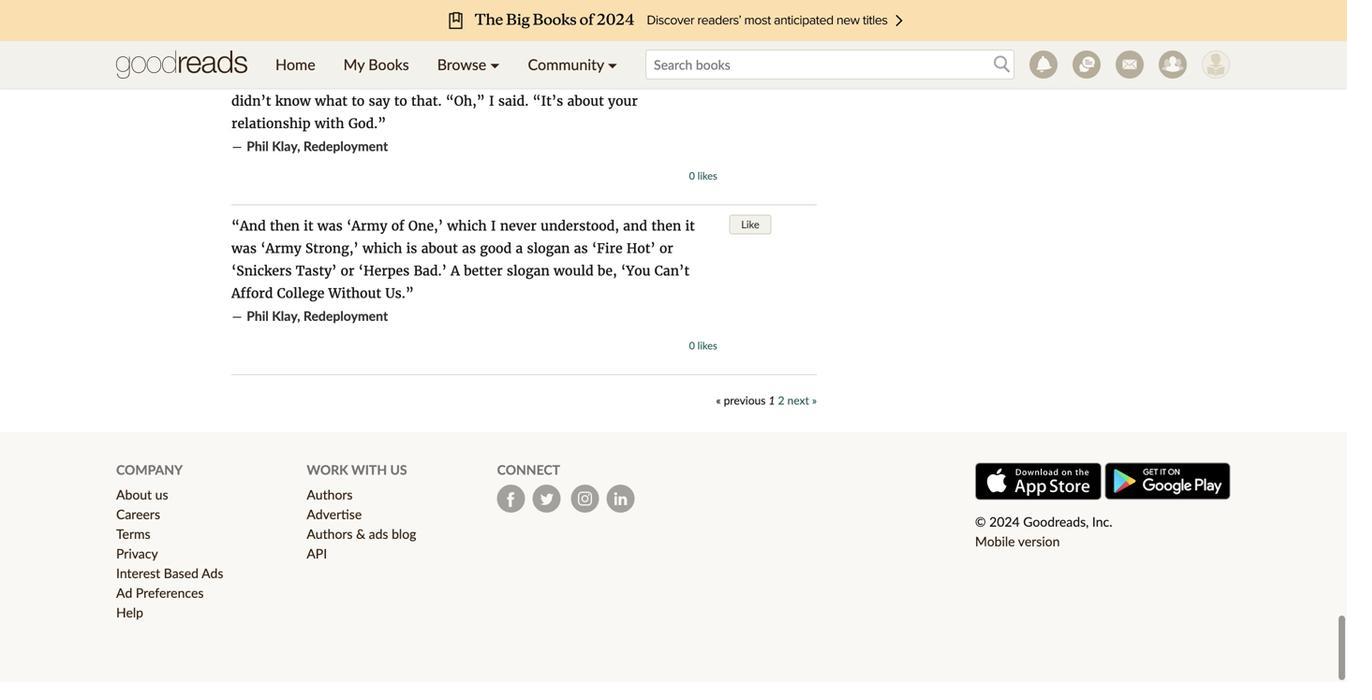 Task type: describe. For each thing, give the bounding box(es) containing it.
1 likes link
[[689, 22, 717, 35]]

protect
[[584, 70, 630, 87]]

0 horizontal spatial 'army
[[261, 240, 301, 257]]

community ▾ button
[[514, 41, 631, 88]]

god."
[[348, 115, 386, 132]]

"and then it was 'army of one,' which i never understood, and then it was 'army strong,' which is about as good a slogan as 'fire hot' or 'snickers tasty' or 'herpes bad.' a better slogan would be, 'you can't afford college without us." ― phil klay, redeployment
[[231, 218, 695, 325]]

like for "and then it was 'army of one,' which i never understood, and then it was 'army strong,' which is about as good a slogan as 'fire hot' or 'snickers tasty' or 'herpes bad.' a better slogan would be, 'you can't afford college without us."
[[741, 218, 759, 231]]

&
[[356, 527, 365, 542]]

work with us authors advertise authors & ads blog api
[[307, 462, 416, 562]]

like for "that's not what prayer is for." "what?" "it will not protect you." i didn't know what to say to that. "oh," i said. "it's about your relationship with god."
[[741, 71, 759, 83]]

2 link
[[778, 394, 784, 407]]

2 it from the left
[[685, 218, 695, 235]]

1 vertical spatial 1
[[769, 394, 775, 407]]

advertise
[[307, 507, 362, 523]]

hot'
[[626, 240, 655, 257]]

authors & ads blog link
[[307, 527, 416, 542]]

work
[[307, 462, 348, 478]]

interest
[[116, 566, 160, 582]]

understood,
[[541, 218, 619, 235]]

phil inside "that's not what prayer is for." "what?" "it will not protect you." i didn't know what to say to that. "oh," i said. "it's about your relationship with god." ― phil klay, redeployment
[[247, 138, 269, 154]]

2 not from the left
[[558, 70, 580, 87]]

1 likes
[[689, 22, 717, 35]]

download app for ios image
[[975, 463, 1102, 501]]

based
[[164, 566, 199, 582]]

help link
[[116, 605, 143, 621]]

2
[[778, 394, 784, 407]]

authors link
[[307, 487, 353, 503]]

preferences
[[136, 586, 204, 601]]

privacy
[[116, 546, 158, 562]]

for."
[[410, 70, 441, 87]]

your
[[608, 93, 638, 110]]

home link
[[261, 41, 329, 88]]

is inside "and then it was 'army of one,' which i never understood, and then it was 'army strong,' which is about as good a slogan as 'fire hot' or 'snickers tasty' or 'herpes bad.' a better slogan would be, 'you can't afford college without us." ― phil klay, redeployment
[[406, 240, 417, 257]]

― inside "that's not what prayer is for." "what?" "it will not protect you." i didn't know what to say to that. "oh," i said. "it's about your relationship with god." ― phil klay, redeployment
[[231, 138, 243, 155]]

'fire
[[592, 240, 623, 257]]

0 horizontal spatial 1
[[689, 22, 695, 35]]

you."
[[634, 70, 670, 87]]

goodreads on linkedin image
[[607, 485, 635, 513]]

0 likes link for "and then it was 'army of one,' which i never understood, and then it was 'army strong,' which is about as good a slogan as 'fire hot' or 'snickers tasty' or 'herpes bad.' a better slogan would be, 'you can't afford college without us."
[[689, 340, 717, 352]]

one,'
[[408, 218, 443, 235]]

©
[[975, 514, 986, 530]]

and
[[623, 218, 647, 235]]

community ▾
[[528, 55, 617, 74]]

inbox image
[[1116, 51, 1144, 79]]

1 vertical spatial what
[[315, 93, 348, 110]]

redeployment link for 'herpes
[[303, 308, 388, 324]]

0 vertical spatial or
[[659, 240, 673, 257]]

us for with
[[390, 462, 407, 478]]

i inside "and then it was 'army of one,' which i never understood, and then it was 'army strong,' which is about as good a slogan as 'fire hot' or 'snickers tasty' or 'herpes bad.' a better slogan would be, 'you can't afford college without us." ― phil klay, redeployment
[[491, 218, 496, 235]]

1 horizontal spatial 'army
[[347, 218, 387, 235]]

0 likes for "and then it was 'army of one,' which i never understood, and then it was 'army strong,' which is about as good a slogan as 'fire hot' or 'snickers tasty' or 'herpes bad.' a better slogan would be, 'you can't afford college without us."
[[689, 340, 717, 352]]

know
[[275, 93, 311, 110]]

my books link
[[329, 41, 423, 88]]

a
[[451, 263, 460, 280]]

bad.'
[[414, 263, 447, 280]]

"what?"
[[445, 70, 503, 87]]

next » link
[[787, 394, 817, 407]]

2 authors from the top
[[307, 527, 353, 542]]

'herpes
[[358, 263, 410, 280]]

1 vertical spatial or
[[341, 263, 355, 280]]

ad
[[116, 586, 132, 601]]

browse ▾
[[437, 55, 500, 74]]

careers link
[[116, 507, 160, 523]]

can't
[[654, 263, 690, 280]]

better
[[464, 263, 503, 280]]

1 it from the left
[[304, 218, 313, 235]]

redeployment link for klay,
[[303, 138, 388, 154]]

said.
[[498, 93, 529, 110]]

books
[[368, 55, 409, 74]]

"it
[[507, 70, 526, 87]]

version
[[1018, 534, 1060, 550]]

relationship
[[231, 115, 311, 132]]

strong,'
[[305, 240, 359, 257]]

be,
[[598, 263, 617, 280]]

"it's
[[533, 93, 563, 110]]

advertise link
[[307, 507, 362, 523]]

1 vertical spatial which
[[362, 240, 402, 257]]

us for about
[[155, 487, 168, 503]]

notifications image
[[1029, 51, 1058, 79]]

1 then from the left
[[270, 218, 300, 235]]

0 vertical spatial i
[[674, 70, 680, 87]]

© 2024 goodreads, inc. mobile version
[[975, 514, 1112, 550]]

college
[[277, 285, 324, 302]]

careers
[[116, 507, 160, 523]]

my books
[[343, 55, 409, 74]]

previous
[[724, 394, 766, 407]]

0 vertical spatial slogan
[[527, 240, 570, 257]]

never
[[500, 218, 537, 235]]

about inside "that's not what prayer is for." "what?" "it will not protect you." i didn't know what to say to that. "oh," i said. "it's about your relationship with god." ― phil klay, redeployment
[[567, 93, 604, 110]]

api link
[[307, 546, 327, 562]]

1 to from the left
[[351, 93, 365, 110]]

ads
[[369, 527, 388, 542]]

that.
[[411, 93, 442, 110]]

company
[[116, 462, 183, 478]]

'you
[[621, 263, 651, 280]]



Task type: vqa. For each thing, say whether or not it's contained in the screenshot.
"Bound Together" icon
no



Task type: locate. For each thing, give the bounding box(es) containing it.
»
[[812, 394, 817, 407]]

1 klay, from the top
[[272, 138, 300, 154]]

1 redeployment link from the top
[[303, 138, 388, 154]]

redeployment link down without
[[303, 308, 388, 324]]

browse
[[437, 55, 486, 74]]

what right know
[[315, 93, 348, 110]]

2 vertical spatial likes
[[698, 340, 717, 352]]

1 vertical spatial authors
[[307, 527, 353, 542]]

0 likes
[[689, 170, 717, 182], [689, 340, 717, 352]]

0 vertical spatial 0
[[689, 170, 695, 182]]

sam green image
[[1202, 51, 1230, 79]]

to
[[351, 93, 365, 110], [394, 93, 407, 110]]

my group discussions image
[[1073, 51, 1101, 79]]

0 vertical spatial redeployment
[[303, 138, 388, 154]]

1 horizontal spatial which
[[447, 218, 487, 235]]

it up can't
[[685, 218, 695, 235]]

redeployment inside "that's not what prayer is for." "what?" "it will not protect you." i didn't know what to say to that. "oh," i said. "it's about your relationship with god." ― phil klay, redeployment
[[303, 138, 388, 154]]

1 vertical spatial 'army
[[261, 240, 301, 257]]

with left god." on the left of the page
[[315, 115, 344, 132]]

didn't
[[231, 93, 271, 110]]

0 vertical spatial 'army
[[347, 218, 387, 235]]

0 likes for "that's not what prayer is for." "what?" "it will not protect you." i didn't know what to say to that. "oh," i said. "it's about your relationship with god."
[[689, 170, 717, 182]]

0 vertical spatial ―
[[231, 138, 243, 155]]

― inside "and then it was 'army of one,' which i never understood, and then it was 'army strong,' which is about as good a slogan as 'fire hot' or 'snickers tasty' or 'herpes bad.' a better slogan would be, 'you can't afford college without us." ― phil klay, redeployment
[[231, 308, 243, 325]]

1 vertical spatial was
[[231, 240, 257, 257]]

1 vertical spatial ―
[[231, 308, 243, 325]]

redeployment link
[[303, 138, 388, 154], [303, 308, 388, 324]]

1 vertical spatial us
[[155, 487, 168, 503]]

2 as from the left
[[574, 240, 588, 257]]

was up strong,'
[[317, 218, 343, 235]]

0 vertical spatial authors
[[307, 487, 353, 503]]

i
[[674, 70, 680, 87], [489, 93, 494, 110], [491, 218, 496, 235]]

1 vertical spatial 0 likes link
[[689, 340, 717, 352]]

connect
[[497, 462, 560, 478]]

1 horizontal spatial with
[[351, 462, 387, 478]]

1 redeployment from the top
[[303, 138, 388, 154]]

download app for android image
[[1104, 463, 1231, 501]]

▾ inside dropdown button
[[490, 55, 500, 74]]

as
[[462, 240, 476, 257], [574, 240, 588, 257]]

good
[[480, 240, 512, 257]]

0 horizontal spatial it
[[304, 218, 313, 235]]

1 vertical spatial slogan
[[507, 263, 550, 280]]

1 horizontal spatial about
[[567, 93, 604, 110]]

tasty'
[[296, 263, 337, 280]]

0 horizontal spatial or
[[341, 263, 355, 280]]

2 likes from the top
[[698, 170, 717, 182]]

interest based ads link
[[116, 566, 223, 582]]

about us link
[[116, 487, 168, 503]]

1 vertical spatial with
[[351, 462, 387, 478]]

1 ▾ from the left
[[490, 55, 500, 74]]

0 horizontal spatial with
[[315, 115, 344, 132]]

0 vertical spatial which
[[447, 218, 487, 235]]

redeployment down god." on the left of the page
[[303, 138, 388, 154]]

1 horizontal spatial or
[[659, 240, 673, 257]]

0 vertical spatial likes
[[698, 22, 717, 35]]

1 horizontal spatial it
[[685, 218, 695, 235]]

― down afford
[[231, 308, 243, 325]]

api
[[307, 546, 327, 562]]

1 vertical spatial like link
[[729, 215, 772, 235]]

1 vertical spatial like
[[741, 218, 759, 231]]

mobile version link
[[975, 534, 1060, 550]]

0
[[689, 170, 695, 182], [689, 340, 695, 352]]

1 phil from the top
[[247, 138, 269, 154]]

― down relationship
[[231, 138, 243, 155]]

menu
[[261, 41, 631, 88]]

1 vertical spatial redeployment link
[[303, 308, 388, 324]]

was
[[317, 218, 343, 235], [231, 240, 257, 257]]

0 for "and then it was 'army of one,' which i never understood, and then it was 'army strong,' which is about as good a slogan as 'fire hot' or 'snickers tasty' or 'herpes bad.' a better slogan would be, 'you can't afford college without us."
[[689, 340, 695, 352]]

phil down relationship
[[247, 138, 269, 154]]

0 likes link
[[689, 170, 717, 182], [689, 340, 717, 352]]

0 horizontal spatial which
[[362, 240, 402, 257]]

klay, down relationship
[[272, 138, 300, 154]]

likes for "that's not what prayer is for." "what?" "it will not protect you." i didn't know what to say to that. "oh," i said. "it's about your relationship with god."
[[698, 170, 717, 182]]

which up good at the top left
[[447, 218, 487, 235]]

2 to from the left
[[394, 93, 407, 110]]

"oh,"
[[446, 93, 485, 110]]

2 phil from the top
[[247, 308, 269, 324]]

would
[[554, 263, 594, 280]]

with inside "that's not what prayer is for." "what?" "it will not protect you." i didn't know what to say to that. "oh," i said. "it's about your relationship with god." ― phil klay, redeployment
[[315, 115, 344, 132]]

then right and
[[651, 218, 681, 235]]

0 horizontal spatial ▾
[[490, 55, 500, 74]]

with
[[315, 115, 344, 132], [351, 462, 387, 478]]

menu containing home
[[261, 41, 631, 88]]

0 vertical spatial was
[[317, 218, 343, 235]]

0 vertical spatial like
[[741, 71, 759, 83]]

or up without
[[341, 263, 355, 280]]

browse ▾ button
[[423, 41, 514, 88]]

phil inside "and then it was 'army of one,' which i never understood, and then it was 'army strong,' which is about as good a slogan as 'fire hot' or 'snickers tasty' or 'herpes bad.' a better slogan would be, 'you can't afford college without us." ― phil klay, redeployment
[[247, 308, 269, 324]]

1 vertical spatial klay,
[[272, 308, 300, 324]]

about
[[116, 487, 152, 503]]

us right about on the bottom of page
[[155, 487, 168, 503]]

is
[[395, 70, 406, 87], [406, 240, 417, 257]]

0 vertical spatial us
[[390, 462, 407, 478]]

klay,
[[272, 138, 300, 154], [272, 308, 300, 324]]

0 horizontal spatial then
[[270, 218, 300, 235]]

is left for."
[[395, 70, 406, 87]]

not right will
[[558, 70, 580, 87]]

1 0 likes from the top
[[689, 170, 717, 182]]

▾ for browse ▾
[[490, 55, 500, 74]]

us
[[390, 462, 407, 478], [155, 487, 168, 503]]

with inside the 'work with us authors advertise authors & ads blog api'
[[351, 462, 387, 478]]

1 horizontal spatial us
[[390, 462, 407, 478]]

1 like from the top
[[741, 71, 759, 83]]

0 vertical spatial what
[[312, 70, 344, 87]]

home
[[275, 55, 315, 74]]

―
[[231, 138, 243, 155], [231, 308, 243, 325]]

slogan right a
[[527, 240, 570, 257]]

phil down afford
[[247, 308, 269, 324]]

1 horizontal spatial ▾
[[608, 55, 617, 74]]

1 horizontal spatial not
[[558, 70, 580, 87]]

1 0 from the top
[[689, 170, 695, 182]]

terms link
[[116, 527, 150, 542]]

▾ up your
[[608, 55, 617, 74]]

redeployment link down god." on the left of the page
[[303, 138, 388, 154]]

0 vertical spatial redeployment link
[[303, 138, 388, 154]]

us."
[[385, 285, 414, 302]]

0 vertical spatial 1
[[689, 22, 695, 35]]

then
[[270, 218, 300, 235], [651, 218, 681, 235]]

not
[[286, 70, 308, 87], [558, 70, 580, 87]]

about down protect
[[567, 93, 604, 110]]

klay, inside "that's not what prayer is for." "what?" "it will not protect you." i didn't know what to say to that. "oh," i said. "it's about your relationship with god." ― phil klay, redeployment
[[272, 138, 300, 154]]

1 horizontal spatial as
[[574, 240, 588, 257]]

0 likes link for "that's not what prayer is for." "what?" "it will not protect you." i didn't know what to say to that. "oh," i said. "it's about your relationship with god."
[[689, 170, 717, 182]]

i up good at the top left
[[491, 218, 496, 235]]

to right say
[[394, 93, 407, 110]]

about up bad.'
[[421, 240, 458, 257]]

0 vertical spatial with
[[315, 115, 344, 132]]

about inside "and then it was 'army of one,' which i never understood, and then it was 'army strong,' which is about as good a slogan as 'fire hot' or 'snickers tasty' or 'herpes bad.' a better slogan would be, 'you can't afford college without us." ― phil klay, redeployment
[[421, 240, 458, 257]]

1 vertical spatial redeployment
[[303, 308, 388, 324]]

1 vertical spatial about
[[421, 240, 458, 257]]

1 not from the left
[[286, 70, 308, 87]]

1 like link from the top
[[729, 67, 772, 87]]

will
[[530, 70, 554, 87]]

0 vertical spatial phil
[[247, 138, 269, 154]]

community
[[528, 55, 604, 74]]

1 horizontal spatial to
[[394, 93, 407, 110]]

it
[[304, 218, 313, 235], [685, 218, 695, 235]]

company about us careers terms privacy interest based ads ad preferences help
[[116, 462, 223, 621]]

2 klay, from the top
[[272, 308, 300, 324]]

redeployment down without
[[303, 308, 388, 324]]

which
[[447, 218, 487, 235], [362, 240, 402, 257]]

like link for "and then it was 'army of one,' which i never understood, and then it was 'army strong,' which is about as good a slogan as 'fire hot' or 'snickers tasty' or 'herpes bad.' a better slogan would be, 'you can't afford college without us."
[[729, 215, 772, 235]]

2 like link from the top
[[729, 215, 772, 235]]

goodreads on facebook image
[[497, 485, 525, 513]]

0 vertical spatial 0 likes
[[689, 170, 717, 182]]

Search books text field
[[645, 50, 1015, 80]]

terms
[[116, 527, 150, 542]]

0 horizontal spatial about
[[421, 240, 458, 257]]

'army up 'snickers
[[261, 240, 301, 257]]

authors down advertise
[[307, 527, 353, 542]]

authors
[[307, 487, 353, 503], [307, 527, 353, 542]]

2 0 likes link from the top
[[689, 340, 717, 352]]

is inside "that's not what prayer is for." "what?" "it will not protect you." i didn't know what to say to that. "oh," i said. "it's about your relationship with god." ― phil klay, redeployment
[[395, 70, 406, 87]]

likes
[[698, 22, 717, 35], [698, 170, 717, 182], [698, 340, 717, 352]]

▾ left "it
[[490, 55, 500, 74]]

inc.
[[1092, 514, 1112, 530]]

us up blog
[[390, 462, 407, 478]]

then right "and
[[270, 218, 300, 235]]

like link for "that's not what prayer is for." "what?" "it will not protect you." i didn't know what to say to that. "oh," i said. "it's about your relationship with god."
[[729, 67, 772, 87]]

2 then from the left
[[651, 218, 681, 235]]

friend requests image
[[1159, 51, 1187, 79]]

0 vertical spatial 0 likes link
[[689, 170, 717, 182]]

as up the better at the top left
[[462, 240, 476, 257]]

1 vertical spatial phil
[[247, 308, 269, 324]]

0 vertical spatial klay,
[[272, 138, 300, 154]]

0 vertical spatial like link
[[729, 67, 772, 87]]

2 0 likes from the top
[[689, 340, 717, 352]]

was down "and
[[231, 240, 257, 257]]

1 authors from the top
[[307, 487, 353, 503]]

3 likes from the top
[[698, 340, 717, 352]]

1 vertical spatial i
[[489, 93, 494, 110]]

2 redeployment link from the top
[[303, 308, 388, 324]]

klay, inside "and then it was 'army of one,' which i never understood, and then it was 'army strong,' which is about as good a slogan as 'fire hot' or 'snickers tasty' or 'herpes bad.' a better slogan would be, 'you can't afford college without us." ― phil klay, redeployment
[[272, 308, 300, 324]]

likes for "and then it was 'army of one,' which i never understood, and then it was 'army strong,' which is about as good a slogan as 'fire hot' or 'snickers tasty' or 'herpes bad.' a better slogan would be, 'you can't afford college without us."
[[698, 340, 717, 352]]

mobile
[[975, 534, 1015, 550]]

goodreads,
[[1023, 514, 1089, 530]]

1 vertical spatial likes
[[698, 170, 717, 182]]

next
[[787, 394, 809, 407]]

1 vertical spatial 0
[[689, 340, 695, 352]]

is down one,'
[[406, 240, 417, 257]]

0 horizontal spatial not
[[286, 70, 308, 87]]

slogan down a
[[507, 263, 550, 280]]

goodreads on instagram image
[[571, 485, 599, 513]]

ad preferences link
[[116, 586, 204, 601]]

or up can't
[[659, 240, 673, 257]]

to left say
[[351, 93, 365, 110]]

1 ― from the top
[[231, 138, 243, 155]]

1 horizontal spatial was
[[317, 218, 343, 235]]

of
[[391, 218, 404, 235]]

ads
[[201, 566, 223, 582]]

us inside the 'work with us authors advertise authors & ads blog api'
[[390, 462, 407, 478]]

2 vertical spatial i
[[491, 218, 496, 235]]

redeployment
[[303, 138, 388, 154], [303, 308, 388, 324]]

say
[[369, 93, 390, 110]]

« previous 1 2 next »
[[716, 394, 817, 407]]

2 0 from the top
[[689, 340, 695, 352]]

0 horizontal spatial as
[[462, 240, 476, 257]]

▾ for community ▾
[[608, 55, 617, 74]]

0 vertical spatial about
[[567, 93, 604, 110]]

what
[[312, 70, 344, 87], [315, 93, 348, 110]]

1 0 likes link from the top
[[689, 170, 717, 182]]

with right work
[[351, 462, 387, 478]]

'snickers
[[231, 263, 292, 280]]

"that's
[[231, 70, 282, 87]]

'army left of
[[347, 218, 387, 235]]

2 redeployment from the top
[[303, 308, 388, 324]]

help
[[116, 605, 143, 621]]

1 likes from the top
[[698, 22, 717, 35]]

i left said.
[[489, 93, 494, 110]]

'army
[[347, 218, 387, 235], [261, 240, 301, 257]]

goodreads on twitter image
[[533, 485, 561, 513]]

«
[[716, 394, 721, 407]]

not up know
[[286, 70, 308, 87]]

2024
[[989, 514, 1020, 530]]

2 ― from the top
[[231, 308, 243, 325]]

0 for "that's not what prayer is for." "what?" "it will not protect you." i didn't know what to say to that. "oh," i said. "it's about your relationship with god."
[[689, 170, 695, 182]]

prayer
[[348, 70, 391, 87]]

my
[[343, 55, 365, 74]]

about
[[567, 93, 604, 110], [421, 240, 458, 257]]

1 horizontal spatial 1
[[769, 394, 775, 407]]

us inside company about us careers terms privacy interest based ads ad preferences help
[[155, 487, 168, 503]]

0 horizontal spatial us
[[155, 487, 168, 503]]

what left prayer
[[312, 70, 344, 87]]

0 vertical spatial is
[[395, 70, 406, 87]]

klay, down the 'college'
[[272, 308, 300, 324]]

1 horizontal spatial then
[[651, 218, 681, 235]]

1 vertical spatial is
[[406, 240, 417, 257]]

0 horizontal spatial to
[[351, 93, 365, 110]]

phil
[[247, 138, 269, 154], [247, 308, 269, 324]]

afford
[[231, 285, 273, 302]]

which up 'herpes
[[362, 240, 402, 257]]

authors up advertise link
[[307, 487, 353, 503]]

privacy link
[[116, 546, 158, 562]]

without
[[328, 285, 381, 302]]

Search for books to add to your shelves search field
[[645, 50, 1015, 80]]

2 ▾ from the left
[[608, 55, 617, 74]]

1 as from the left
[[462, 240, 476, 257]]

it up strong,'
[[304, 218, 313, 235]]

a
[[516, 240, 523, 257]]

i right you."
[[674, 70, 680, 87]]

1 vertical spatial 0 likes
[[689, 340, 717, 352]]

like link
[[729, 67, 772, 87], [729, 215, 772, 235]]

2 like from the top
[[741, 218, 759, 231]]

as down the understood,
[[574, 240, 588, 257]]

▾ inside popup button
[[608, 55, 617, 74]]

0 horizontal spatial was
[[231, 240, 257, 257]]

redeployment inside "and then it was 'army of one,' which i never understood, and then it was 'army strong,' which is about as good a slogan as 'fire hot' or 'snickers tasty' or 'herpes bad.' a better slogan would be, 'you can't afford college without us." ― phil klay, redeployment
[[303, 308, 388, 324]]



